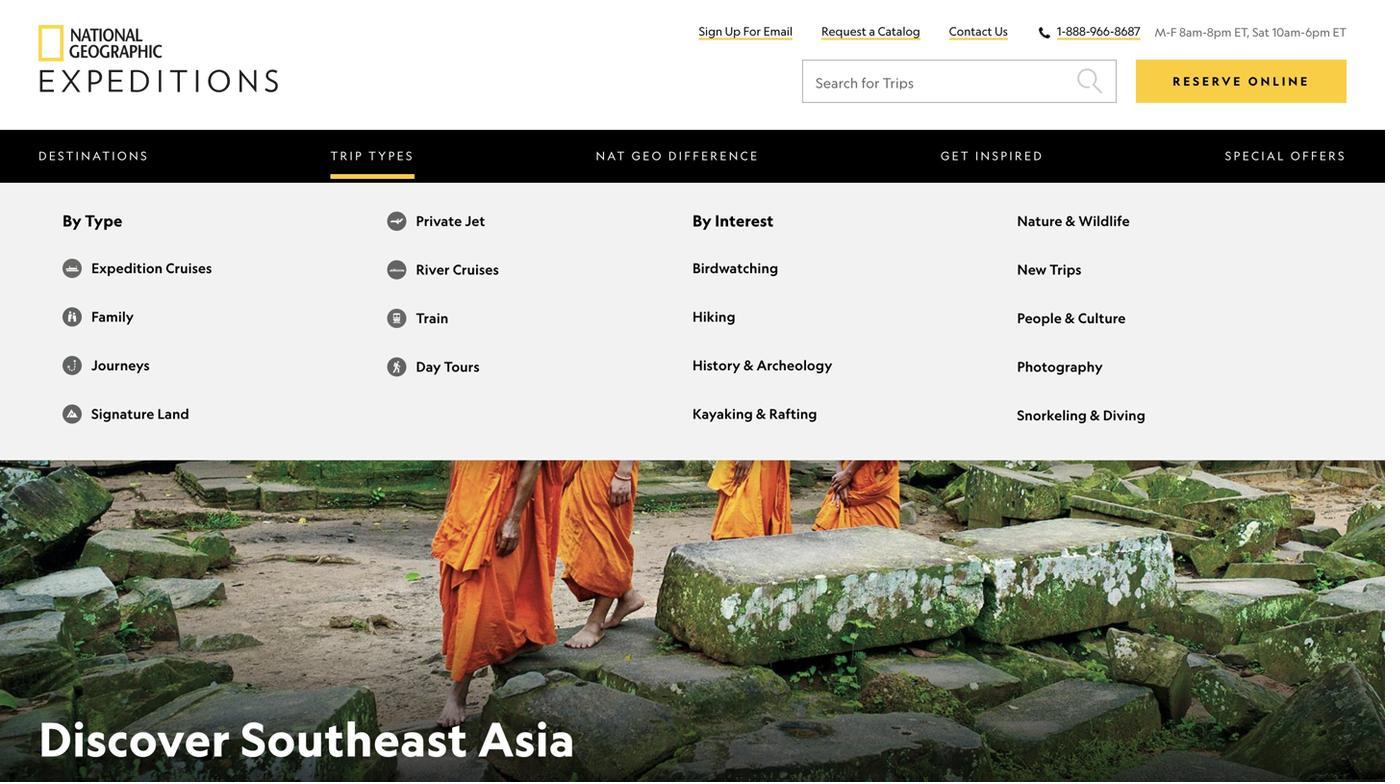 Task type: describe. For each thing, give the bounding box(es) containing it.
cruises for expedition cruises
[[166, 260, 212, 277]]

nature & wildlife
[[1018, 213, 1130, 229]]

birdwatching link
[[693, 247, 908, 292]]

private jet
[[416, 213, 485, 229]]

special offers link
[[1197, 130, 1376, 182]]

contact us
[[950, 24, 1008, 38]]

people
[[1018, 310, 1062, 327]]

& for kayaking
[[756, 406, 767, 422]]

m-
[[1155, 25, 1171, 39]]

signature land link
[[63, 393, 278, 437]]

new
[[1018, 261, 1047, 278]]

966-
[[1090, 24, 1115, 38]]

1 horizontal spatial asia
[[478, 710, 576, 768]]

day tours
[[416, 358, 480, 375]]

m-f 8am-8pm et, sat 10am-6pm et
[[1155, 25, 1347, 39]]

10am-
[[1273, 25, 1306, 39]]

destinations inside 'dropdown button'
[[38, 149, 149, 163]]

day
[[416, 358, 441, 375]]

trip
[[331, 149, 364, 163]]

snorkeling & diving link
[[1018, 395, 1233, 439]]

expedition cruises link
[[63, 247, 278, 292]]

8pm
[[1208, 25, 1232, 39]]

birdwatching
[[693, 260, 779, 277]]

trips for asia trips
[[481, 211, 519, 226]]

private
[[416, 213, 462, 229]]

by for by type
[[63, 211, 82, 230]]

& for history
[[744, 357, 754, 374]]

8am-
[[1180, 25, 1208, 39]]

email
[[764, 24, 793, 38]]

new trips link
[[1018, 249, 1233, 293]]

contact us link
[[950, 24, 1008, 40]]

national geographic expeditions link
[[38, 211, 298, 227]]

& for nature
[[1066, 213, 1076, 229]]

contact
[[950, 24, 993, 38]]

snorkeling & diving
[[1018, 407, 1146, 424]]

types
[[369, 149, 415, 163]]

nat geo difference
[[596, 149, 760, 163]]

sat
[[1253, 25, 1270, 39]]

people & culture link
[[1018, 297, 1233, 342]]

nat
[[596, 149, 627, 163]]

geo
[[632, 149, 664, 163]]

1-888-966-8687 link
[[1057, 24, 1141, 40]]

history
[[693, 357, 741, 374]]

phone number image
[[1037, 25, 1053, 40]]

by interest
[[693, 211, 774, 230]]

trips for new trips
[[1050, 261, 1082, 278]]

hiking link
[[693, 296, 908, 340]]

nature
[[1018, 213, 1063, 229]]

asia trips
[[446, 211, 519, 226]]

sign
[[699, 24, 723, 38]]

culture
[[1078, 310, 1126, 327]]

& for snorkeling
[[1090, 407, 1101, 424]]

discover southeast asia monks.jpg image
[[0, 183, 1386, 782]]

8687
[[1115, 24, 1141, 38]]

private jet link
[[387, 200, 603, 244]]

expedition cruises
[[91, 260, 212, 277]]

journeys link
[[63, 344, 278, 389]]

main navigation menu bar
[[0, 130, 1386, 460]]

expeditions
[[208, 211, 298, 226]]

sign up for email
[[699, 24, 793, 38]]

& for people
[[1065, 310, 1076, 327]]

trip types
[[331, 149, 415, 163]]

destinations button
[[10, 130, 178, 182]]

kayaking & rafting link
[[693, 393, 908, 437]]

jet
[[465, 213, 485, 229]]

photography
[[1018, 358, 1104, 375]]

trip types button
[[302, 130, 443, 182]]

catalog
[[878, 24, 921, 38]]

geographic
[[114, 211, 204, 226]]

interest
[[715, 211, 774, 230]]

discover southeast asia
[[38, 710, 576, 768]]

request
[[822, 24, 867, 38]]

national geographic expeditions logo image
[[38, 25, 278, 92]]



Task type: locate. For each thing, give the bounding box(es) containing it.
discover
[[38, 710, 231, 768]]

0 vertical spatial asia
[[446, 211, 478, 226]]

& right people
[[1065, 310, 1076, 327]]

difference
[[669, 149, 760, 163]]

us
[[995, 24, 1008, 38]]

history & archeology
[[693, 357, 833, 374]]

special offers
[[1226, 149, 1347, 163]]

cruises inside "link"
[[453, 261, 499, 278]]

family
[[91, 308, 134, 325]]

0 horizontal spatial cruises
[[166, 260, 212, 277]]

train
[[416, 310, 449, 327]]

0 vertical spatial destinations
[[38, 149, 149, 163]]

& inside "snorkeling & diving" "link"
[[1090, 407, 1101, 424]]

type
[[85, 211, 123, 230]]

chevron right icon image
[[430, 214, 438, 226]]

expedition
[[91, 260, 163, 277]]

for
[[744, 24, 761, 38]]

nature & wildlife link
[[1018, 200, 1233, 244]]

by left interest
[[693, 211, 712, 230]]

by
[[63, 211, 82, 230], [693, 211, 712, 230]]

diving
[[1104, 407, 1146, 424]]

destinations up by type
[[38, 149, 149, 163]]

trips
[[481, 211, 519, 226], [1050, 261, 1082, 278]]

asia
[[446, 211, 478, 226], [478, 710, 576, 768]]

1 by from the left
[[63, 211, 82, 230]]

0 vertical spatial trips
[[481, 211, 519, 226]]

trips inside main navigation menu bar
[[1050, 261, 1082, 278]]

cruises up 'family' link
[[166, 260, 212, 277]]

request a catalog
[[822, 24, 921, 38]]

offers
[[1291, 149, 1347, 163]]

day tours link
[[387, 346, 603, 390]]

asia trips link
[[446, 211, 519, 227]]

by for by interest
[[693, 211, 712, 230]]

2 by from the left
[[693, 211, 712, 230]]

888-
[[1067, 24, 1090, 38]]

signature land
[[91, 406, 189, 422]]

national geographic expeditions
[[38, 211, 298, 226]]

0 horizontal spatial asia
[[446, 211, 478, 226]]

river cruises
[[416, 261, 499, 278]]

search icon image
[[1077, 66, 1105, 95]]

& inside nature & wildlife link
[[1066, 213, 1076, 229]]

& left diving
[[1090, 407, 1101, 424]]

train link
[[387, 297, 603, 342]]

None text field
[[803, 60, 1118, 103]]

inspired
[[976, 149, 1044, 163]]

a
[[869, 24, 876, 38]]

&
[[1066, 213, 1076, 229], [1065, 310, 1076, 327], [744, 357, 754, 374], [756, 406, 767, 422], [1090, 407, 1101, 424]]

destinations left chevron right icon
[[322, 211, 422, 226]]

& inside people & culture link
[[1065, 310, 1076, 327]]

kayaking
[[693, 406, 753, 422]]

1 vertical spatial destinations
[[322, 211, 422, 226]]

6pm
[[1306, 25, 1331, 39]]

wildlife
[[1079, 213, 1130, 229]]

reserve online link
[[1137, 60, 1347, 103]]

river cruises link
[[387, 249, 603, 293]]

snorkeling
[[1018, 407, 1087, 424]]

sign up for email link
[[699, 24, 793, 40]]

photography link
[[1018, 346, 1233, 390]]

get inspired button
[[912, 130, 1073, 182]]

land
[[157, 406, 189, 422]]

destinations link
[[322, 211, 422, 227]]

et,
[[1235, 25, 1250, 39]]

1 horizontal spatial cruises
[[453, 261, 499, 278]]

reserve
[[1173, 74, 1244, 88]]

southeast
[[241, 710, 468, 768]]

0 horizontal spatial by
[[63, 211, 82, 230]]

f
[[1171, 25, 1177, 39]]

destinations
[[38, 149, 149, 163], [322, 211, 422, 226]]

family link
[[63, 296, 278, 340]]

get
[[941, 149, 971, 163]]

1 vertical spatial trips
[[1050, 261, 1082, 278]]

river
[[416, 261, 450, 278]]

1-
[[1057, 24, 1067, 38]]

cruises right river
[[453, 261, 499, 278]]

& right history
[[744, 357, 754, 374]]

1 vertical spatial asia
[[478, 710, 576, 768]]

special
[[1226, 149, 1286, 163]]

journeys
[[91, 357, 150, 374]]

hiking
[[693, 308, 736, 325]]

1 horizontal spatial destinations
[[322, 211, 422, 226]]

archeology
[[757, 357, 833, 374]]

& right nature
[[1066, 213, 1076, 229]]

None field
[[803, 60, 1118, 103], [803, 60, 1118, 103], [803, 60, 1118, 103], [803, 60, 1118, 103]]

by type
[[63, 211, 123, 230]]

new trips
[[1018, 261, 1082, 278]]

online
[[1249, 74, 1311, 88]]

reserve online
[[1173, 74, 1311, 88]]

up
[[725, 24, 741, 38]]

1 horizontal spatial trips
[[1050, 261, 1082, 278]]

& left rafting
[[756, 406, 767, 422]]

request a catalog link
[[822, 24, 921, 40]]

0 horizontal spatial trips
[[481, 211, 519, 226]]

1-888-966-8687
[[1057, 24, 1141, 38]]

get inspired
[[941, 149, 1044, 163]]

kayaking & rafting
[[693, 406, 818, 422]]

people & culture
[[1018, 310, 1126, 327]]

tours
[[444, 358, 480, 375]]

cruises for river cruises
[[453, 261, 499, 278]]

history & archeology link
[[693, 344, 908, 389]]

by left "type"
[[63, 211, 82, 230]]

rafting
[[770, 406, 818, 422]]

& inside the kayaking & rafting link
[[756, 406, 767, 422]]

1 horizontal spatial by
[[693, 211, 712, 230]]

0 horizontal spatial destinations
[[38, 149, 149, 163]]

cruises
[[166, 260, 212, 277], [453, 261, 499, 278]]

& inside history & archeology link
[[744, 357, 754, 374]]



Task type: vqa. For each thing, say whether or not it's contained in the screenshot.
top physical
no



